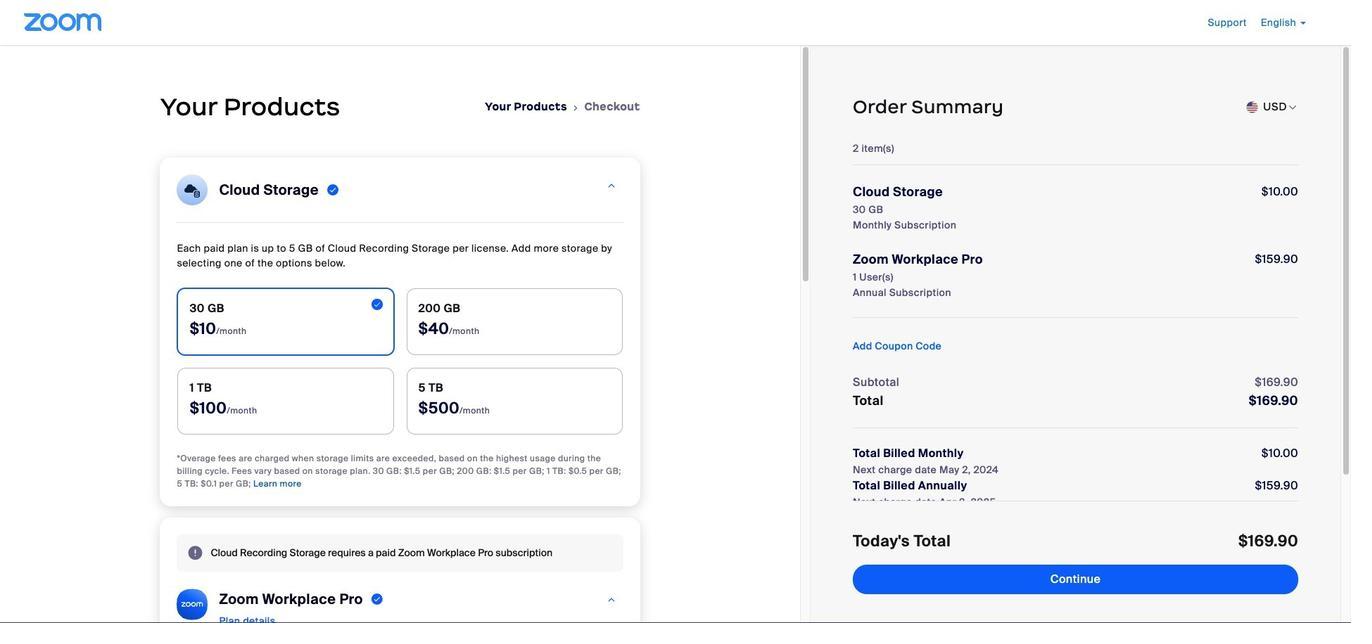 Task type: describe. For each thing, give the bounding box(es) containing it.
zoom one pro plan image
[[607, 591, 617, 610]]

cloud storage icon image
[[177, 175, 208, 205]]

warning image
[[188, 546, 202, 560]]

right image
[[571, 101, 580, 115]]

select a capacity option group
[[177, 288, 623, 436]]



Task type: vqa. For each thing, say whether or not it's contained in the screenshot.
What type of payment processing and payment methods are available to Hosts and Attendees?
no



Task type: locate. For each thing, give the bounding box(es) containing it.
success image
[[327, 182, 339, 198], [371, 591, 383, 608]]

zoom logo image
[[24, 13, 101, 31]]

0 horizontal spatial success image
[[327, 182, 339, 198]]

1 horizontal spatial success image
[[371, 591, 383, 608]]

alert
[[177, 535, 623, 572]]

show options image
[[1287, 102, 1298, 113]]

0 vertical spatial success image
[[327, 182, 339, 198]]

secure trust image
[[1019, 614, 1132, 623]]

breadcrumb navigation
[[485, 100, 640, 115]]

zoom one image
[[177, 589, 208, 621]]

1 vertical spatial success image
[[371, 591, 383, 608]]

cloud storage plan image
[[607, 176, 617, 196]]



